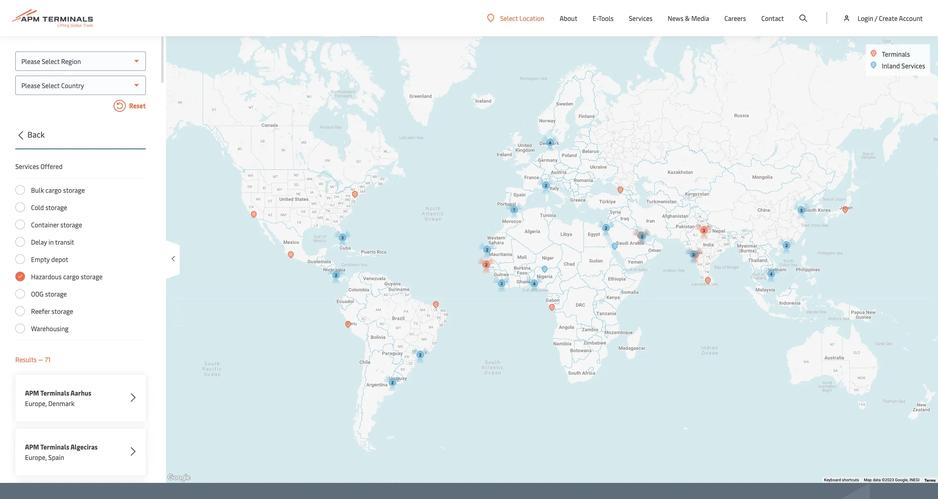 Task type: locate. For each thing, give the bounding box(es) containing it.
europe, inside apm terminals aarhus europe, denmark
[[25, 399, 47, 408]]

bulk
[[31, 186, 44, 195]]

google,
[[895, 478, 909, 483]]

Cold storage radio
[[15, 203, 25, 212]]

apm inside apm terminals aarhus europe, denmark
[[25, 389, 39, 398]]

terminals up denmark
[[40, 389, 69, 398]]

container storage
[[31, 220, 82, 229]]

map region
[[114, 0, 938, 500]]

Empty depot radio
[[15, 255, 25, 264]]

/
[[875, 14, 877, 23]]

2
[[545, 183, 547, 188], [605, 226, 607, 231], [641, 235, 644, 239], [785, 243, 788, 248], [486, 248, 488, 253], [692, 253, 695, 258], [485, 263, 488, 268], [335, 273, 337, 278], [419, 353, 422, 358], [391, 381, 394, 386]]

terminals inside 'apm terminals algeciras europe, spain'
[[40, 443, 69, 452]]

terminals up the spain
[[40, 443, 69, 452]]

storage
[[63, 186, 85, 195], [45, 203, 67, 212], [60, 220, 82, 229], [81, 272, 103, 281], [45, 290, 67, 299], [52, 307, 73, 316]]

reset button
[[15, 100, 146, 114]]

empty
[[31, 255, 50, 264]]

europe, left denmark
[[25, 399, 47, 408]]

1 horizontal spatial cargo
[[63, 272, 79, 281]]

1 apm from the top
[[25, 389, 39, 398]]

services for services
[[629, 14, 653, 23]]

1 europe, from the top
[[25, 399, 47, 408]]

algeciras
[[70, 443, 98, 452]]

results
[[15, 355, 37, 364]]

create
[[879, 14, 898, 23]]

storage for reefer storage
[[52, 307, 73, 316]]

0 horizontal spatial services
[[15, 162, 39, 171]]

apm terminals aarhus europe, denmark
[[25, 389, 91, 408]]

careers button
[[725, 0, 746, 36]]

7
[[513, 208, 515, 213]]

spain
[[48, 453, 64, 462]]

results — 71
[[15, 355, 51, 364]]

e-tools
[[593, 14, 614, 23]]

delay in transit
[[31, 238, 74, 247]]

transit
[[55, 238, 74, 247]]

cargo down "depot"
[[63, 272, 79, 281]]

news
[[668, 14, 683, 23]]

cargo right bulk
[[45, 186, 62, 195]]

contact
[[761, 14, 784, 23]]

map data ©2023 google, inegi
[[864, 478, 920, 483]]

cargo for bulk
[[45, 186, 62, 195]]

cargo
[[45, 186, 62, 195], [63, 272, 79, 281]]

account
[[899, 14, 923, 23]]

services
[[629, 14, 653, 23], [902, 61, 925, 70], [15, 162, 39, 171]]

europe,
[[25, 399, 47, 408], [25, 453, 47, 462]]

0 vertical spatial europe,
[[25, 399, 47, 408]]

hazardous cargo storage
[[31, 272, 103, 281]]

&
[[685, 14, 690, 23]]

services for services offered
[[15, 162, 39, 171]]

storage for cold storage
[[45, 203, 67, 212]]

2 apm from the top
[[25, 443, 39, 452]]

1 vertical spatial services
[[902, 61, 925, 70]]

back
[[27, 129, 45, 140]]

1 vertical spatial cargo
[[63, 272, 79, 281]]

0 horizontal spatial cargo
[[45, 186, 62, 195]]

3
[[703, 228, 705, 233], [640, 234, 642, 239], [341, 236, 344, 241], [500, 282, 503, 287]]

europe, left the spain
[[25, 453, 47, 462]]

2 vertical spatial terminals
[[40, 443, 69, 452]]

apm
[[25, 389, 39, 398], [25, 443, 39, 452]]

in
[[49, 238, 54, 247]]

Container storage radio
[[15, 220, 25, 230]]

2 europe, from the top
[[25, 453, 47, 462]]

storage for oog storage
[[45, 290, 67, 299]]

1 vertical spatial europe,
[[25, 453, 47, 462]]

services right inland at the right of page
[[902, 61, 925, 70]]

location
[[520, 14, 544, 22]]

1 vertical spatial terminals
[[40, 389, 69, 398]]

0 vertical spatial apm
[[25, 389, 39, 398]]

e-
[[593, 14, 598, 23]]

terminals
[[882, 50, 910, 58], [40, 389, 69, 398], [40, 443, 69, 452]]

data
[[873, 478, 881, 483]]

4
[[549, 141, 551, 145], [694, 253, 696, 258], [770, 272, 773, 277], [533, 282, 536, 287]]

select location
[[500, 14, 544, 22]]

terminals inside apm terminals aarhus europe, denmark
[[40, 389, 69, 398]]

services right tools
[[629, 14, 653, 23]]

google image
[[166, 473, 192, 484]]

2 vertical spatial services
[[15, 162, 39, 171]]

offered
[[41, 162, 63, 171]]

1 vertical spatial apm
[[25, 443, 39, 452]]

europe, inside 'apm terminals algeciras europe, spain'
[[25, 453, 47, 462]]

5
[[800, 208, 803, 213]]

1 horizontal spatial services
[[629, 14, 653, 23]]

map
[[864, 478, 872, 483]]

services left offered
[[15, 162, 39, 171]]

apm inside 'apm terminals algeciras europe, spain'
[[25, 443, 39, 452]]

inland
[[882, 61, 900, 70]]

0 vertical spatial cargo
[[45, 186, 62, 195]]

Hazardous cargo storage radio
[[15, 272, 25, 282]]

services offered
[[15, 162, 63, 171]]

delay
[[31, 238, 47, 247]]

terminals for algeciras
[[40, 443, 69, 452]]

2 horizontal spatial services
[[902, 61, 925, 70]]

terminals up inland at the right of page
[[882, 50, 910, 58]]

reefer storage
[[31, 307, 73, 316]]

cold storage
[[31, 203, 67, 212]]

0 vertical spatial services
[[629, 14, 653, 23]]



Task type: describe. For each thing, give the bounding box(es) containing it.
apm terminals algeciras europe, spain
[[25, 443, 98, 462]]

europe, for europe, spain
[[25, 453, 47, 462]]

terms link
[[925, 478, 936, 484]]

inegi
[[910, 478, 920, 483]]

—
[[38, 355, 43, 364]]

select location button
[[487, 14, 544, 22]]

e-tools button
[[593, 0, 614, 36]]

news & media
[[668, 14, 709, 23]]

Bulk cargo storage radio
[[15, 185, 25, 195]]

tools
[[598, 14, 614, 23]]

keyboard shortcuts button
[[824, 478, 859, 484]]

terms
[[925, 478, 936, 484]]

services button
[[629, 0, 653, 36]]

cold
[[31, 203, 44, 212]]

careers
[[725, 14, 746, 23]]

aarhus
[[70, 389, 91, 398]]

inland services
[[882, 61, 925, 70]]

storage for container storage
[[60, 220, 82, 229]]

shortcuts
[[842, 478, 859, 483]]

©2023
[[882, 478, 894, 483]]

media
[[691, 14, 709, 23]]

container
[[31, 220, 59, 229]]

0 vertical spatial terminals
[[882, 50, 910, 58]]

reefer
[[31, 307, 50, 316]]

about
[[560, 14, 577, 23]]

news & media button
[[668, 0, 709, 36]]

Reefer storage radio
[[15, 307, 25, 316]]

hazardous
[[31, 272, 62, 281]]

europe, for europe, denmark
[[25, 399, 47, 408]]

OOG storage radio
[[15, 289, 25, 299]]

71
[[45, 355, 51, 364]]

back button
[[13, 129, 146, 150]]

reset
[[128, 101, 146, 110]]

denmark
[[48, 399, 75, 408]]

login / create account
[[858, 14, 923, 23]]

warehousing
[[31, 324, 69, 333]]

apm for apm terminals aarhus
[[25, 389, 39, 398]]

Delay in transit radio
[[15, 237, 25, 247]]

depot
[[51, 255, 68, 264]]

cargo for hazardous
[[63, 272, 79, 281]]

login
[[858, 14, 873, 23]]

terminals for aarhus
[[40, 389, 69, 398]]

oog
[[31, 290, 44, 299]]

keyboard
[[824, 478, 841, 483]]

select
[[500, 14, 518, 22]]

about button
[[560, 0, 577, 36]]

keyboard shortcuts
[[824, 478, 859, 483]]

Warehousing radio
[[15, 324, 25, 334]]

oog storage
[[31, 290, 67, 299]]

login / create account link
[[843, 0, 923, 36]]

contact button
[[761, 0, 784, 36]]

empty depot
[[31, 255, 68, 264]]

bulk cargo storage
[[31, 186, 85, 195]]

apm for apm terminals algeciras
[[25, 443, 39, 452]]



Task type: vqa. For each thing, say whether or not it's contained in the screenshot.
negative
no



